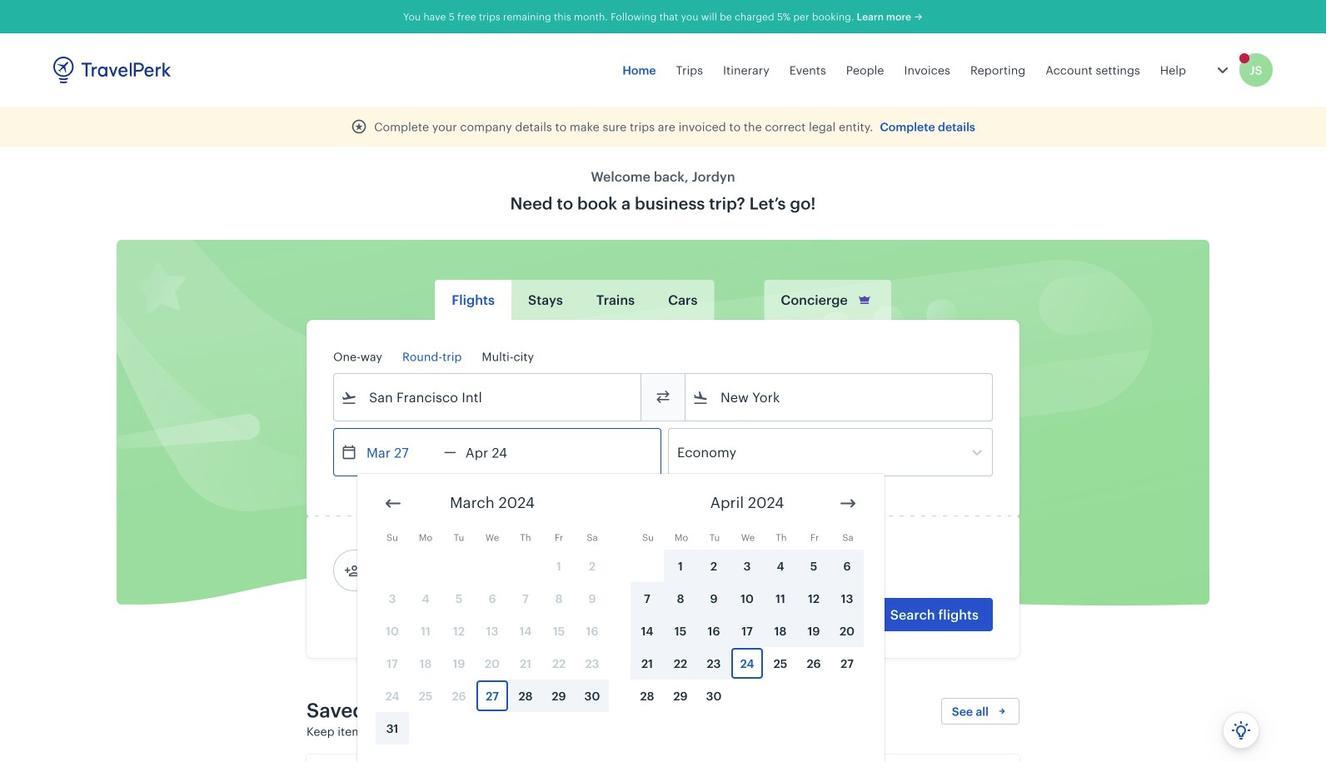 Task type: vqa. For each thing, say whether or not it's contained in the screenshot.
"Add first traveler" search box
no



Task type: describe. For each thing, give the bounding box(es) containing it.
To search field
[[709, 384, 971, 411]]

From search field
[[358, 384, 619, 411]]

move forward to switch to the next month. image
[[838, 494, 858, 514]]

move backward to switch to the previous month. image
[[383, 494, 403, 514]]

Return text field
[[457, 429, 543, 476]]



Task type: locate. For each thing, give the bounding box(es) containing it.
calendar application
[[358, 474, 1327, 763]]

Depart text field
[[358, 429, 444, 476]]



